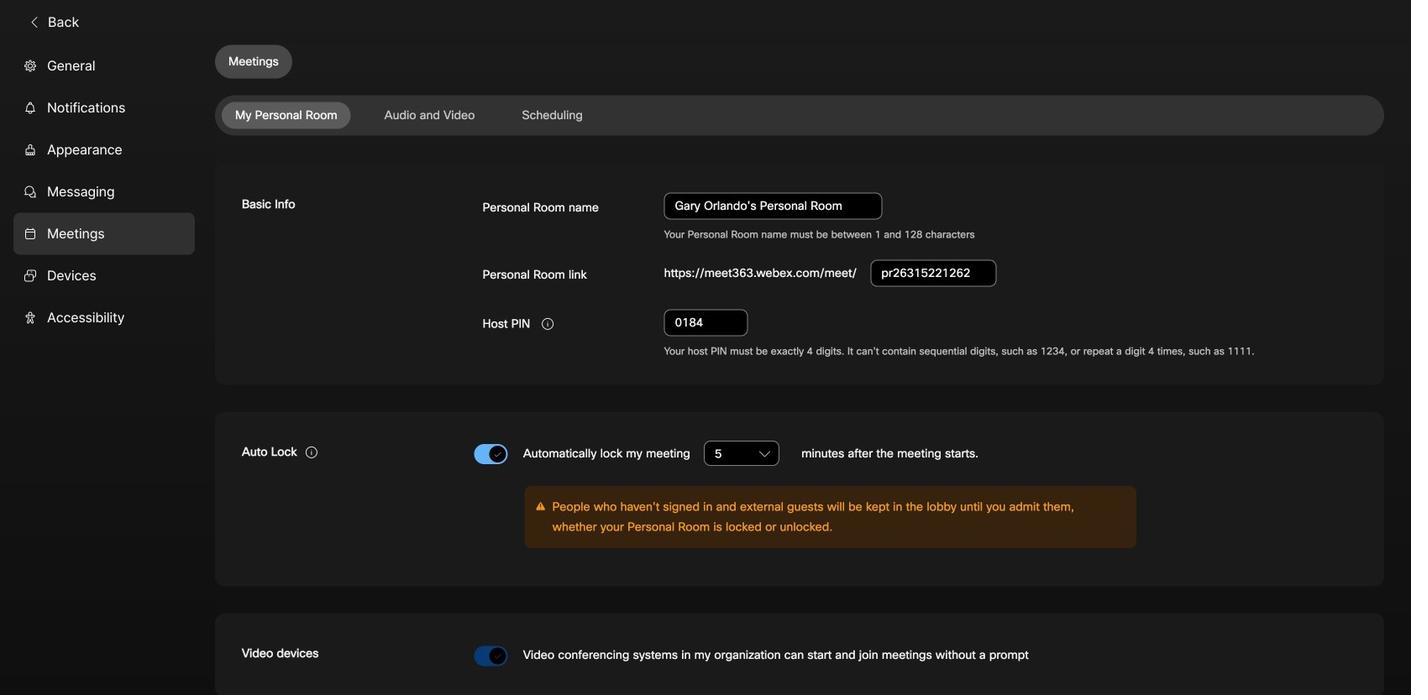 Task type: locate. For each thing, give the bounding box(es) containing it.
general tab
[[13, 45, 195, 87]]



Task type: vqa. For each thing, say whether or not it's contained in the screenshot.
Notifications tab
yes



Task type: describe. For each thing, give the bounding box(es) containing it.
appearance tab
[[13, 129, 195, 171]]

notifications tab
[[13, 87, 195, 129]]

devices tab
[[13, 255, 195, 297]]

messaging tab
[[13, 171, 195, 213]]

settings navigation
[[0, 45, 215, 696]]

accessibility tab
[[13, 297, 195, 339]]

meetings tab
[[13, 213, 195, 255]]



